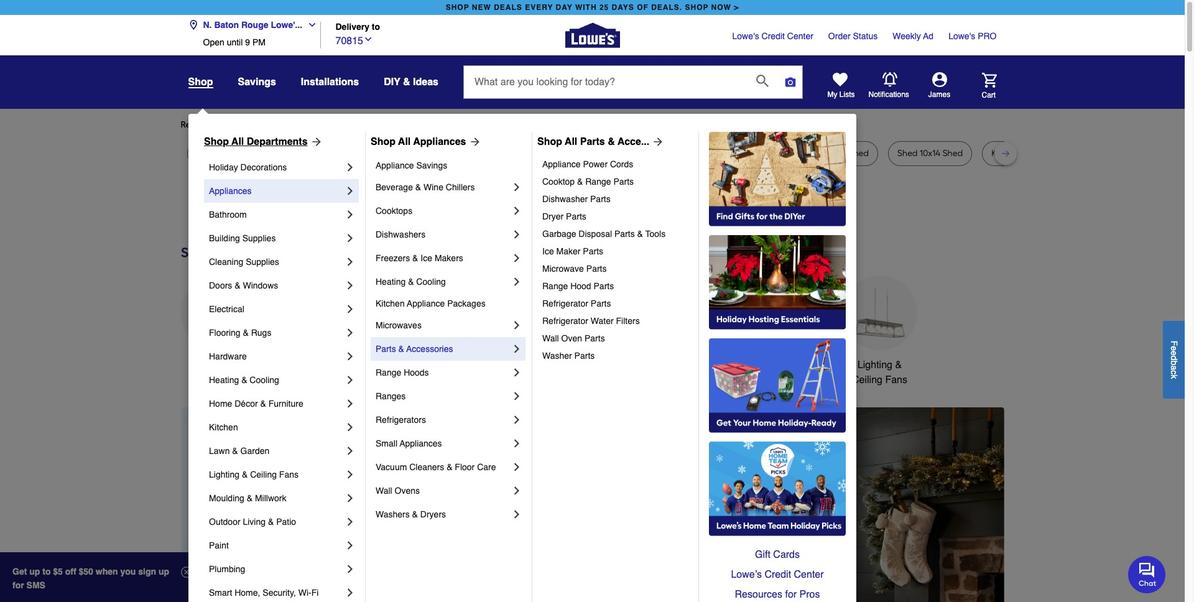 Task type: describe. For each thing, give the bounding box(es) containing it.
order status
[[829, 31, 878, 41]]

refrigerator parts
[[543, 299, 611, 309]]

chevron right image for lighting & ceiling fans link
[[344, 469, 357, 481]]

9
[[245, 37, 250, 47]]

lowe's for lowe's credit center
[[733, 31, 760, 41]]

supplies for building supplies
[[242, 233, 276, 243]]

chevron right image for washers & dryers link on the bottom left of page
[[511, 508, 523, 521]]

appliance up the "microwaves" link
[[407, 299, 445, 309]]

furniture
[[269, 399, 303, 409]]

bathroom link
[[209, 203, 344, 226]]

shop button
[[188, 76, 213, 88]]

decorations for holiday
[[241, 162, 287, 172]]

chevron down image
[[363, 34, 373, 44]]

cords
[[610, 159, 634, 169]]

pro
[[978, 31, 997, 41]]

find gifts for the diyer. image
[[709, 132, 846, 226]]

chevron right image for parts & accessories link on the bottom of the page
[[511, 343, 523, 355]]

c
[[1170, 370, 1180, 374]]

moulding & millwork link
[[209, 487, 344, 510]]

chevron right image for lawn & garden link
[[344, 445, 357, 457]]

4 shed from the left
[[943, 148, 963, 159]]

peel
[[276, 148, 292, 159]]

lighting & ceiling fans inside 'button'
[[852, 360, 908, 386]]

chevron right image for electrical
[[344, 303, 357, 315]]

1 vertical spatial ceiling
[[250, 470, 277, 480]]

for inside 'link'
[[785, 589, 797, 600]]

shed 10x14 shed
[[898, 148, 963, 159]]

for up shop all appliances
[[391, 119, 403, 130]]

heating for the right heating & cooling "link"
[[376, 277, 406, 287]]

pm
[[253, 37, 266, 47]]

f e e d b a c k
[[1170, 341, 1180, 379]]

appliance savings
[[376, 161, 447, 170]]

weekly
[[893, 31, 921, 41]]

baton
[[214, 20, 239, 30]]

chevron right image for bathroom "link"
[[344, 208, 357, 221]]

chevron right image for doors & windows
[[344, 279, 357, 292]]

all for departments
[[232, 136, 244, 147]]

shop all appliances link
[[371, 134, 481, 149]]

1 horizontal spatial heating & cooling link
[[376, 270, 511, 294]]

kitchen for kitchen faucets
[[466, 360, 499, 371]]

chevron right image for dishwashers link
[[511, 228, 523, 241]]

for inside get up to $5 off $50 when you sign up for sms
[[12, 581, 24, 590]]

shop for shop all appliances
[[371, 136, 396, 147]]

appliances inside appliances link
[[209, 186, 252, 196]]

bathroom inside "link"
[[209, 210, 247, 220]]

outdoor for outdoor tools & equipment
[[561, 360, 597, 371]]

wall ovens link
[[376, 479, 511, 503]]

chevron right image for beverage & wine chillers link
[[511, 181, 523, 194]]

chevron right image for ranges
[[511, 390, 523, 403]]

open until 9 pm
[[203, 37, 266, 47]]

shop all parts & acce... link
[[538, 134, 665, 149]]

2 up from the left
[[159, 567, 169, 577]]

outdoor
[[754, 148, 787, 159]]

accessories
[[407, 344, 453, 354]]

door interior
[[385, 148, 434, 159]]

filters
[[616, 316, 640, 326]]

50 percent off all artificial christmas trees, holiday lights and more. image
[[402, 407, 1005, 602]]

cooktop & range parts link
[[543, 173, 690, 190]]

holiday decorations link
[[209, 156, 344, 179]]

chevron right image for home décor & furniture
[[344, 398, 357, 410]]

shop all appliances
[[371, 136, 466, 147]]

garden
[[241, 446, 270, 456]]

ice maker parts link
[[543, 243, 690, 260]]

shed for shed outdoor storage
[[731, 148, 752, 159]]

d
[[1170, 356, 1180, 360]]

chevron right image for flooring & rugs link
[[344, 327, 357, 339]]

vacuum cleaners & floor care link
[[376, 455, 511, 479]]

heating & cooling for the right heating & cooling "link"
[[376, 277, 446, 287]]

refrigerator for refrigerator water filters
[[543, 316, 589, 326]]

parts down disposal
[[583, 246, 604, 256]]

recommended searches for you heading
[[181, 119, 1005, 131]]

hardware
[[209, 352, 247, 361]]

electrical
[[209, 304, 244, 314]]

kitchen appliance packages link
[[376, 294, 523, 314]]

chevron right image for plumbing
[[344, 563, 357, 576]]

moulding & millwork
[[209, 493, 287, 503]]

range for hoods
[[376, 368, 401, 378]]

shed for shed
[[849, 148, 869, 159]]

0 vertical spatial tools
[[646, 229, 666, 239]]

small appliances link
[[376, 432, 511, 455]]

heating for leftmost heating & cooling "link"
[[209, 375, 239, 385]]

chevron right image for kitchen
[[344, 421, 357, 434]]

lowe's wishes you and your family a happy hanukkah. image
[[181, 198, 1005, 230]]

2 e from the top
[[1170, 351, 1180, 356]]

arrow right image
[[308, 136, 323, 148]]

cleaning supplies
[[209, 257, 279, 267]]

vacuum
[[376, 462, 407, 472]]

washers & dryers link
[[376, 503, 511, 526]]

fi
[[312, 588, 319, 598]]

0 horizontal spatial heating & cooling link
[[209, 368, 344, 392]]

appliance for appliances
[[376, 161, 414, 170]]

dryer parts link
[[543, 208, 690, 225]]

chevron right image for holiday decorations
[[344, 161, 357, 174]]

stick
[[294, 148, 313, 159]]

water
[[591, 316, 614, 326]]

acce...
[[618, 136, 650, 147]]

chat invite button image
[[1129, 555, 1167, 593]]

heating & cooling for leftmost heating & cooling "link"
[[209, 375, 279, 385]]

search image
[[757, 75, 769, 87]]

parts up quikrete
[[580, 136, 605, 147]]

lowe's home team holiday picks. image
[[709, 442, 846, 536]]

parts up water
[[591, 299, 611, 309]]

outdoor tools & equipment
[[561, 360, 632, 386]]

with
[[575, 3, 597, 12]]

you for recommended searches for you
[[294, 119, 309, 130]]

living
[[243, 517, 266, 527]]

faucets
[[502, 360, 537, 371]]

ideas
[[413, 77, 439, 88]]

arrow right image for shop all parts & acce...
[[650, 136, 665, 148]]

washers & dryers
[[376, 510, 446, 520]]

patio
[[276, 517, 296, 527]]

smart for smart home
[[758, 360, 784, 371]]

refrigerators
[[376, 415, 426, 425]]

appliance for parts
[[543, 159, 581, 169]]

supplies for cleaning supplies
[[246, 257, 279, 267]]

resources for pros link
[[709, 585, 846, 602]]

chevron right image for moulding & millwork
[[344, 492, 357, 505]]

range hoods link
[[376, 361, 511, 385]]

chevron right image for hardware link at left bottom
[[344, 350, 357, 363]]

garbage disposal parts & tools
[[543, 229, 666, 239]]

refrigerator for refrigerator parts
[[543, 299, 589, 309]]

cart button
[[965, 72, 997, 100]]

microwaves link
[[376, 314, 511, 337]]

resources for pros
[[735, 589, 820, 600]]

order status link
[[829, 30, 878, 42]]

credit for lowe's
[[765, 569, 791, 581]]

security,
[[263, 588, 296, 598]]

& inside 'link'
[[447, 462, 453, 472]]

hardware link
[[209, 345, 344, 368]]

lowe's for lowe's pro
[[949, 31, 976, 41]]

of
[[637, 3, 649, 12]]

parts down cords
[[614, 177, 634, 187]]

doors & windows link
[[209, 274, 344, 297]]

deals.
[[652, 3, 683, 12]]

power
[[583, 159, 608, 169]]

mower
[[220, 148, 247, 159]]

refrigerator water filters link
[[543, 312, 690, 330]]

notifications
[[869, 90, 910, 99]]

holiday decorations
[[209, 162, 287, 172]]

0 vertical spatial range
[[586, 177, 611, 187]]

1 up from the left
[[29, 567, 40, 577]]

arrow left image
[[412, 516, 425, 529]]

shop new deals every day with 25 days of deals. shop now > link
[[443, 0, 742, 15]]

70815 button
[[336, 32, 373, 48]]

get
[[12, 567, 27, 577]]

0 horizontal spatial ice
[[421, 253, 432, 263]]

chevron right image for smart home, security, wi-fi link
[[344, 587, 357, 599]]

more
[[319, 119, 339, 130]]

1 e from the top
[[1170, 346, 1180, 351]]

ice maker parts
[[543, 246, 604, 256]]

cart
[[982, 91, 996, 99]]

lawn
[[196, 148, 218, 159]]

open
[[203, 37, 224, 47]]

lighting & ceiling fans link
[[209, 463, 344, 487]]

get your home holiday-ready. image
[[709, 338, 846, 433]]

0 vertical spatial savings
[[238, 77, 276, 88]]

shop
[[188, 77, 213, 88]]



Task type: vqa. For each thing, say whether or not it's contained in the screenshot.
70815
yes



Task type: locate. For each thing, give the bounding box(es) containing it.
1 horizontal spatial shop
[[371, 136, 396, 147]]

appliance power cords
[[543, 159, 634, 169]]

0 horizontal spatial outdoor
[[209, 517, 241, 527]]

packages
[[447, 299, 486, 309]]

appliances inside small appliances link
[[400, 439, 442, 449]]

heating down hardware in the left bottom of the page
[[209, 375, 239, 385]]

1 vertical spatial wall
[[376, 486, 392, 496]]

0 horizontal spatial cooling
[[250, 375, 279, 385]]

1 horizontal spatial smart
[[758, 360, 784, 371]]

2 horizontal spatial arrow right image
[[982, 516, 994, 529]]

0 horizontal spatial up
[[29, 567, 40, 577]]

cooktop
[[543, 177, 575, 187]]

outdoor for outdoor living & patio
[[209, 517, 241, 527]]

pros
[[800, 589, 820, 600]]

1 you from the left
[[294, 119, 309, 130]]

0 vertical spatial center
[[788, 31, 814, 41]]

1 vertical spatial credit
[[765, 569, 791, 581]]

building supplies
[[209, 233, 276, 243]]

1 vertical spatial kitchen
[[466, 360, 499, 371]]

more suggestions for you
[[319, 119, 419, 130]]

up
[[29, 567, 40, 577], [159, 567, 169, 577]]

arrow right image inside shop all parts & acce... link
[[650, 136, 665, 148]]

savings down the 'pm'
[[238, 77, 276, 88]]

shop left new
[[446, 3, 470, 12]]

2 shop from the left
[[371, 136, 396, 147]]

1 horizontal spatial ice
[[543, 246, 554, 256]]

0 vertical spatial fans
[[886, 375, 908, 386]]

tools up equipment
[[599, 360, 623, 371]]

ice left the makers
[[421, 253, 432, 263]]

decorations inside christmas decorations 'button'
[[381, 375, 434, 386]]

range up ranges
[[376, 368, 401, 378]]

1 horizontal spatial arrow right image
[[650, 136, 665, 148]]

2 refrigerator from the top
[[543, 316, 589, 326]]

credit for lowe's
[[762, 31, 785, 41]]

1 vertical spatial heating & cooling link
[[209, 368, 344, 392]]

chevron right image for paint link
[[344, 539, 357, 552]]

fans inside 'button'
[[886, 375, 908, 386]]

cleaners
[[410, 462, 444, 472]]

for left pros
[[785, 589, 797, 600]]

2 horizontal spatial shop
[[538, 136, 562, 147]]

center up pros
[[794, 569, 824, 581]]

chevron right image for freezers & ice makers
[[511, 252, 523, 264]]

appliances button
[[181, 276, 255, 373]]

appliances inside shop all appliances link
[[413, 136, 466, 147]]

to left $5
[[42, 567, 51, 577]]

to
[[372, 22, 380, 32], [42, 567, 51, 577]]

3 shop from the left
[[538, 136, 562, 147]]

building supplies link
[[209, 226, 344, 250]]

parts & accessories
[[376, 344, 453, 354]]

2 vertical spatial kitchen
[[209, 422, 238, 432]]

arrow right image
[[466, 136, 481, 148], [650, 136, 665, 148], [982, 516, 994, 529]]

deals
[[494, 3, 523, 12]]

shop for shop all departments
[[204, 136, 229, 147]]

home inside home décor & furniture link
[[209, 399, 232, 409]]

supplies up windows
[[246, 257, 279, 267]]

0 horizontal spatial shop
[[204, 136, 229, 147]]

1 horizontal spatial kitchen
[[376, 299, 405, 309]]

home
[[787, 360, 813, 371], [209, 399, 232, 409]]

0 horizontal spatial ceiling
[[250, 470, 277, 480]]

0 vertical spatial lighting
[[858, 360, 893, 371]]

diy & ideas button
[[384, 71, 439, 93]]

chevron right image for appliances link
[[344, 185, 357, 197]]

1 horizontal spatial outdoor
[[561, 360, 597, 371]]

1 shop from the left
[[204, 136, 229, 147]]

2 horizontal spatial all
[[565, 136, 578, 147]]

1 vertical spatial decorations
[[381, 375, 434, 386]]

arrow right image inside shop all appliances link
[[466, 136, 481, 148]]

parts up ice maker parts link
[[615, 229, 635, 239]]

outdoor down the moulding
[[209, 517, 241, 527]]

shop left now
[[685, 3, 709, 12]]

0 vertical spatial ceiling
[[852, 375, 883, 386]]

1 shop from the left
[[446, 3, 470, 12]]

ice
[[543, 246, 554, 256], [421, 253, 432, 263]]

1 horizontal spatial lowe's
[[949, 31, 976, 41]]

center for lowe's credit center
[[794, 569, 824, 581]]

2 you from the left
[[405, 119, 419, 130]]

outdoor tools & equipment button
[[559, 276, 634, 388]]

1 horizontal spatial heating & cooling
[[376, 277, 446, 287]]

for up departments
[[281, 119, 292, 130]]

lowe's down >
[[733, 31, 760, 41]]

freezers & ice makers
[[376, 253, 463, 263]]

range down power
[[586, 177, 611, 187]]

chevron right image
[[511, 181, 523, 194], [344, 185, 357, 197], [511, 205, 523, 217], [344, 208, 357, 221], [511, 228, 523, 241], [344, 232, 357, 245], [511, 276, 523, 288], [511, 319, 523, 332], [344, 327, 357, 339], [511, 343, 523, 355], [344, 350, 357, 363], [511, 366, 523, 379], [344, 374, 357, 386], [344, 445, 357, 457], [344, 469, 357, 481], [511, 485, 523, 497], [511, 508, 523, 521], [344, 516, 357, 528], [344, 539, 357, 552], [344, 587, 357, 599]]

small
[[376, 439, 398, 449]]

1 horizontal spatial savings
[[416, 161, 447, 170]]

1 horizontal spatial cooling
[[416, 277, 446, 287]]

0 horizontal spatial all
[[232, 136, 244, 147]]

1 vertical spatial center
[[794, 569, 824, 581]]

parts down dishwasher parts
[[566, 212, 587, 221]]

shop 25 days of deals by category image
[[181, 242, 1005, 263]]

shop up door
[[371, 136, 396, 147]]

2 lowe's from the left
[[949, 31, 976, 41]]

chevron right image for vacuum cleaners & floor care
[[511, 461, 523, 473]]

25 days of deals. don't miss deals every day. same-day delivery on in-stock orders placed by 2 p m. image
[[181, 407, 382, 602]]

0 vertical spatial kitchen
[[376, 299, 405, 309]]

decorations inside holiday decorations link
[[241, 162, 287, 172]]

holiday
[[209, 162, 238, 172]]

decorations down peel
[[241, 162, 287, 172]]

heating & cooling link
[[376, 270, 511, 294], [209, 368, 344, 392]]

kitchen appliance packages
[[376, 299, 486, 309]]

1 all from the left
[[232, 136, 244, 147]]

lowe's pro
[[949, 31, 997, 41]]

wall for wall oven parts
[[543, 333, 559, 343]]

0 horizontal spatial fans
[[279, 470, 299, 480]]

0 horizontal spatial lighting
[[209, 470, 240, 480]]

chevron right image for small appliances
[[511, 437, 523, 450]]

to up chevron down image at the top left
[[372, 22, 380, 32]]

1 horizontal spatial ceiling
[[852, 375, 883, 386]]

chevron right image for cleaning supplies
[[344, 256, 357, 268]]

1 shed from the left
[[731, 148, 752, 159]]

appliance inside "link"
[[376, 161, 414, 170]]

dishwasher parts link
[[543, 190, 690, 208]]

k
[[1170, 374, 1180, 379]]

0 vertical spatial supplies
[[242, 233, 276, 243]]

refrigerator down range hood parts
[[543, 299, 589, 309]]

delivery
[[336, 22, 370, 32]]

kitchen for kitchen appliance packages
[[376, 299, 405, 309]]

n. baton rouge lowe'...
[[203, 20, 302, 30]]

chevron right image for building supplies link
[[344, 232, 357, 245]]

quikrete
[[588, 148, 622, 159]]

up right sign
[[159, 567, 169, 577]]

& inside outdoor tools & equipment
[[625, 360, 632, 371]]

0 vertical spatial refrigerator
[[543, 299, 589, 309]]

savings inside appliance savings "link"
[[416, 161, 447, 170]]

smart for smart home, security, wi-fi
[[209, 588, 232, 598]]

chevron right image for outdoor living & patio link
[[344, 516, 357, 528]]

0 horizontal spatial heating
[[209, 375, 239, 385]]

parts up christmas
[[376, 344, 396, 354]]

home inside smart home button
[[787, 360, 813, 371]]

0 horizontal spatial you
[[294, 119, 309, 130]]

lowe's left pro
[[949, 31, 976, 41]]

up up sms
[[29, 567, 40, 577]]

moulding
[[209, 493, 244, 503]]

wall up washer
[[543, 333, 559, 343]]

1 vertical spatial refrigerator
[[543, 316, 589, 326]]

lowe's pro link
[[949, 30, 997, 42]]

0 vertical spatial wall
[[543, 333, 559, 343]]

ice left 'maker'
[[543, 246, 554, 256]]

flooring & rugs
[[209, 328, 272, 338]]

for down get
[[12, 581, 24, 590]]

wall left ovens
[[376, 486, 392, 496]]

all for parts
[[565, 136, 578, 147]]

cooling up home décor & furniture
[[250, 375, 279, 385]]

0 vertical spatial lighting & ceiling fans
[[852, 360, 908, 386]]

range hood parts link
[[543, 277, 690, 295]]

chevron right image for the "microwaves" link
[[511, 319, 523, 332]]

supplies up cleaning supplies
[[242, 233, 276, 243]]

gift cards
[[755, 549, 800, 561]]

interior
[[406, 148, 434, 159]]

1 vertical spatial range
[[543, 281, 568, 291]]

decorations for christmas
[[381, 375, 434, 386]]

0 horizontal spatial heating & cooling
[[209, 375, 279, 385]]

1 vertical spatial home
[[209, 399, 232, 409]]

1 horizontal spatial lighting
[[858, 360, 893, 371]]

wall ovens
[[376, 486, 420, 496]]

1 vertical spatial to
[[42, 567, 51, 577]]

decorations down christmas
[[381, 375, 434, 386]]

you for more suggestions for you
[[405, 119, 419, 130]]

shed for shed 10x14 shed
[[898, 148, 918, 159]]

appliances up interior
[[413, 136, 466, 147]]

2 horizontal spatial kitchen
[[466, 360, 499, 371]]

range down microwave on the top left
[[543, 281, 568, 291]]

1 horizontal spatial to
[[372, 22, 380, 32]]

wall for wall ovens
[[376, 486, 392, 496]]

shed left outdoor
[[731, 148, 752, 159]]

to inside get up to $5 off $50 when you sign up for sms
[[42, 567, 51, 577]]

heating & cooling link down the makers
[[376, 270, 511, 294]]

1 vertical spatial smart
[[209, 588, 232, 598]]

heating & cooling up décor
[[209, 375, 279, 385]]

appliance
[[543, 159, 581, 169], [376, 161, 414, 170], [407, 299, 445, 309]]

1 vertical spatial lighting
[[209, 470, 240, 480]]

departments
[[247, 136, 308, 147]]

1 vertical spatial cooling
[[250, 375, 279, 385]]

1 horizontal spatial heating
[[376, 277, 406, 287]]

weekly ad link
[[893, 30, 934, 42]]

lowe's home improvement notification center image
[[883, 72, 898, 87]]

parts down refrigerator water filters at bottom
[[585, 333, 605, 343]]

makers
[[435, 253, 463, 263]]

recommended
[[181, 119, 241, 130]]

kitchen inside button
[[466, 360, 499, 371]]

lawn & garden
[[209, 446, 270, 456]]

fans
[[886, 375, 908, 386], [279, 470, 299, 480]]

shop for shop all parts & acce...
[[538, 136, 562, 147]]

1 horizontal spatial bathroom
[[669, 360, 713, 371]]

0 horizontal spatial home
[[209, 399, 232, 409]]

lowe's home improvement cart image
[[982, 72, 997, 87]]

1 horizontal spatial all
[[398, 136, 411, 147]]

holiday hosting essentials. image
[[709, 235, 846, 330]]

my lists link
[[828, 72, 855, 100]]

1 vertical spatial heating
[[209, 375, 239, 385]]

all up mower
[[232, 136, 244, 147]]

heating & cooling link up furniture on the left bottom of the page
[[209, 368, 344, 392]]

day
[[556, 3, 573, 12]]

chevron right image for the wall ovens link on the left of page
[[511, 485, 523, 497]]

1 vertical spatial tools
[[599, 360, 623, 371]]

range for hood
[[543, 281, 568, 291]]

bathroom inside button
[[669, 360, 713, 371]]

lowe's home improvement lists image
[[833, 72, 848, 87]]

gift
[[755, 549, 771, 561]]

0 horizontal spatial lighting & ceiling fans
[[209, 470, 299, 480]]

0 vertical spatial decorations
[[241, 162, 287, 172]]

lawn
[[209, 446, 230, 456]]

center left order
[[788, 31, 814, 41]]

shed right storage
[[849, 148, 869, 159]]

outdoor up equipment
[[561, 360, 597, 371]]

shop up toilet at the left of the page
[[538, 136, 562, 147]]

appliances down flooring
[[194, 360, 242, 371]]

1 horizontal spatial you
[[405, 119, 419, 130]]

0 vertical spatial bathroom
[[209, 210, 247, 220]]

0 horizontal spatial range
[[376, 368, 401, 378]]

0 vertical spatial cooling
[[416, 277, 446, 287]]

oven
[[562, 333, 582, 343]]

shed
[[731, 148, 752, 159], [849, 148, 869, 159], [898, 148, 918, 159], [943, 148, 963, 159]]

shop up lawn mower at the left of the page
[[204, 136, 229, 147]]

1 horizontal spatial wall
[[543, 333, 559, 343]]

1 horizontal spatial decorations
[[381, 375, 434, 386]]

appliances link
[[209, 179, 344, 203]]

0 vertical spatial heating & cooling link
[[376, 270, 511, 294]]

shop inside 'link'
[[204, 136, 229, 147]]

recommended searches for you
[[181, 119, 309, 130]]

ceiling inside lighting & ceiling fans
[[852, 375, 883, 386]]

1 vertical spatial bathroom
[[669, 360, 713, 371]]

wallpaper
[[315, 148, 357, 159]]

center for lowe's credit center
[[788, 31, 814, 41]]

shed outdoor storage
[[731, 148, 820, 159]]

order
[[829, 31, 851, 41]]

1 refrigerator from the top
[[543, 299, 589, 309]]

smart home, security, wi-fi
[[209, 588, 319, 598]]

kitchen left 'faucets'
[[466, 360, 499, 371]]

all up door interior
[[398, 136, 411, 147]]

0 horizontal spatial kitchen
[[209, 422, 238, 432]]

parts down cooktop & range parts
[[590, 194, 611, 204]]

outdoor inside outdoor tools & equipment
[[561, 360, 597, 371]]

all for appliances
[[398, 136, 411, 147]]

chevron right image for refrigerators
[[511, 414, 523, 426]]

shed left 10x14
[[898, 148, 918, 159]]

now
[[712, 3, 732, 12]]

lawn mower
[[196, 148, 247, 159]]

heating down freezers
[[376, 277, 406, 287]]

0 horizontal spatial wall
[[376, 486, 392, 496]]

Search Query text field
[[464, 66, 747, 98]]

paint
[[209, 541, 229, 551]]

building
[[209, 233, 240, 243]]

plumbing
[[209, 564, 245, 574]]

kitchen up microwaves
[[376, 299, 405, 309]]

wall oven parts
[[543, 333, 605, 343]]

0 horizontal spatial lowe's
[[733, 31, 760, 41]]

suggestions
[[341, 119, 390, 130]]

1 vertical spatial savings
[[416, 161, 447, 170]]

e up b
[[1170, 351, 1180, 356]]

all inside 'link'
[[232, 136, 244, 147]]

0 vertical spatial to
[[372, 22, 380, 32]]

appliances up cleaners
[[400, 439, 442, 449]]

parts down shop 25 days of deals by category image
[[587, 264, 607, 274]]

all down recommended searches for you heading
[[565, 136, 578, 147]]

0 horizontal spatial to
[[42, 567, 51, 577]]

windows
[[243, 281, 278, 291]]

0 horizontal spatial arrow right image
[[466, 136, 481, 148]]

3 shed from the left
[[898, 148, 918, 159]]

2 all from the left
[[398, 136, 411, 147]]

3 all from the left
[[565, 136, 578, 147]]

0 vertical spatial smart
[[758, 360, 784, 371]]

tools inside outdoor tools & equipment
[[599, 360, 623, 371]]

lighting inside 'button'
[[858, 360, 893, 371]]

1 horizontal spatial range
[[543, 281, 568, 291]]

1 vertical spatial outdoor
[[209, 517, 241, 527]]

smart inside button
[[758, 360, 784, 371]]

1 lowe's from the left
[[733, 31, 760, 41]]

chevron right image for 'range hoods' link
[[511, 366, 523, 379]]

credit up search icon
[[762, 31, 785, 41]]

1 horizontal spatial home
[[787, 360, 813, 371]]

more suggestions for you link
[[319, 119, 429, 131]]

0 horizontal spatial tools
[[599, 360, 623, 371]]

0 horizontal spatial bathroom
[[209, 210, 247, 220]]

lighting
[[858, 360, 893, 371], [209, 470, 240, 480]]

parts inside 'link'
[[566, 212, 587, 221]]

1 vertical spatial heating & cooling
[[209, 375, 279, 385]]

appliance down toilet at the left of the page
[[543, 159, 581, 169]]

camera image
[[785, 76, 797, 88]]

chevron right image
[[344, 161, 357, 174], [511, 252, 523, 264], [344, 256, 357, 268], [344, 279, 357, 292], [344, 303, 357, 315], [511, 390, 523, 403], [344, 398, 357, 410], [511, 414, 523, 426], [344, 421, 357, 434], [511, 437, 523, 450], [511, 461, 523, 473], [344, 492, 357, 505], [344, 563, 357, 576]]

tools up ice maker parts link
[[646, 229, 666, 239]]

appliance power cords link
[[543, 156, 690, 173]]

0 horizontal spatial decorations
[[241, 162, 287, 172]]

you
[[120, 567, 136, 577]]

garbage
[[543, 229, 576, 239]]

days
[[612, 3, 635, 12]]

shop all parts & acce...
[[538, 136, 650, 147]]

flooring & rugs link
[[209, 321, 344, 345]]

1 horizontal spatial lighting & ceiling fans
[[852, 360, 908, 386]]

small appliances
[[376, 439, 442, 449]]

0 horizontal spatial smart
[[209, 588, 232, 598]]

arrow right image for shop all appliances
[[466, 136, 481, 148]]

& inside lighting & ceiling fans
[[896, 360, 902, 371]]

n. baton rouge lowe'... button
[[188, 12, 322, 37]]

lowe's home improvement logo image
[[565, 8, 620, 63]]

appliance down door
[[376, 161, 414, 170]]

1 horizontal spatial shop
[[685, 3, 709, 12]]

1 vertical spatial supplies
[[246, 257, 279, 267]]

microwave
[[543, 264, 584, 274]]

2 vertical spatial range
[[376, 368, 401, 378]]

board
[[679, 148, 703, 159]]

savings down interior
[[416, 161, 447, 170]]

2 shop from the left
[[685, 3, 709, 12]]

0 horizontal spatial shop
[[446, 3, 470, 12]]

kitchen up lawn
[[209, 422, 238, 432]]

shed right 10x14
[[943, 148, 963, 159]]

you up shop all appliances
[[405, 119, 419, 130]]

chevron down image
[[302, 20, 317, 30]]

you up arrow right image
[[294, 119, 309, 130]]

shop new deals every day with 25 days of deals. shop now >
[[446, 3, 739, 12]]

None search field
[[464, 65, 803, 110]]

2 shed from the left
[[849, 148, 869, 159]]

chevron right image for leftmost heating & cooling "link"
[[344, 374, 357, 386]]

70815
[[336, 35, 363, 46]]

location image
[[188, 20, 198, 30]]

appliances down "holiday"
[[209, 186, 252, 196]]

0 vertical spatial heating & cooling
[[376, 277, 446, 287]]

appliances inside appliances button
[[194, 360, 242, 371]]

1 vertical spatial fans
[[279, 470, 299, 480]]

equipment
[[573, 375, 620, 386]]

credit up resources for pros 'link'
[[765, 569, 791, 581]]

0 vertical spatial heating
[[376, 277, 406, 287]]

parts down microwave parts link on the top
[[594, 281, 614, 291]]

0 vertical spatial home
[[787, 360, 813, 371]]

parts down the wall oven parts
[[575, 351, 595, 361]]

chevron right image for cooktops link
[[511, 205, 523, 217]]

lawn & garden link
[[209, 439, 344, 463]]

0 vertical spatial outdoor
[[561, 360, 597, 371]]

cooling up kitchen appliance packages
[[416, 277, 446, 287]]

rouge
[[241, 20, 268, 30]]

1 horizontal spatial fans
[[886, 375, 908, 386]]

heating & cooling down freezers & ice makers
[[376, 277, 446, 287]]

chevron right image for the right heating & cooling "link"
[[511, 276, 523, 288]]

vacuum cleaners & floor care
[[376, 462, 496, 472]]

refrigerator up 'oven'
[[543, 316, 589, 326]]

1 horizontal spatial up
[[159, 567, 169, 577]]

e up d
[[1170, 346, 1180, 351]]



